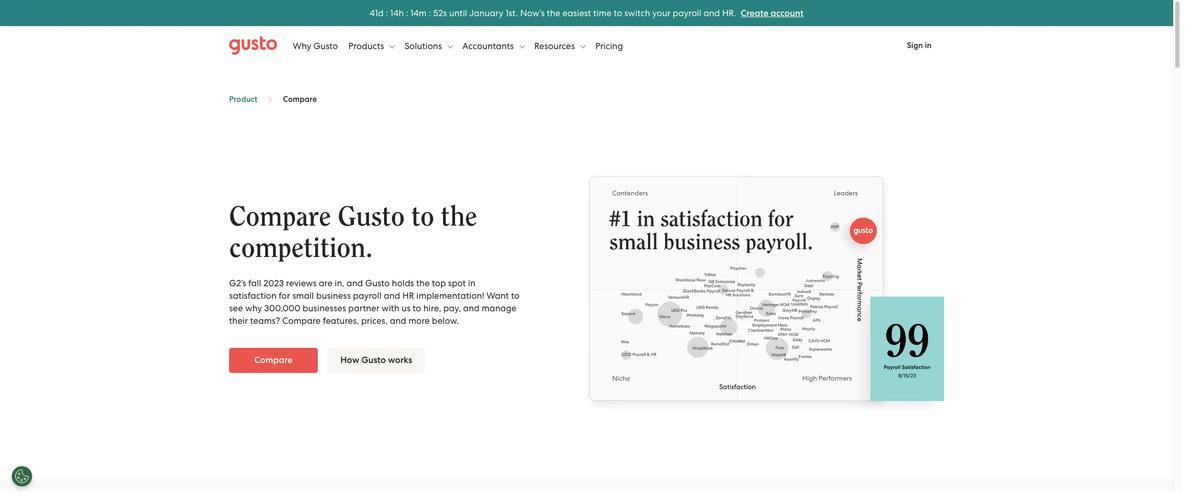 Task type: locate. For each thing, give the bounding box(es) containing it.
in inside g2's fall 2023 reviews are in, and gusto holds the top spot in satisfaction for small business payroll and hr implementation! want to see why 300,000 businesses partner with us to hire, pay, and manage their teams? compare features, prices, and more below.
[[468, 278, 476, 288]]

resources
[[535, 40, 577, 51]]

your
[[653, 8, 671, 18]]

with
[[382, 303, 400, 313]]

1 vertical spatial payroll
[[353, 290, 382, 301]]

features,
[[323, 316, 359, 326]]

their
[[229, 316, 248, 326]]

1 horizontal spatial payroll
[[673, 8, 702, 18]]

why gusto
[[293, 40, 338, 51]]

products
[[349, 40, 387, 51]]

want
[[487, 290, 509, 301]]

1 right d :
[[391, 8, 394, 18]]

1 horizontal spatial 4
[[394, 8, 399, 18]]

2 4 from the left
[[394, 8, 399, 18]]

0 horizontal spatial payroll
[[353, 290, 382, 301]]

compare inside compare gusto to the competition.
[[229, 203, 331, 231]]

0 horizontal spatial 1
[[375, 8, 378, 18]]

4 right h :
[[414, 8, 419, 18]]

0 vertical spatial in
[[926, 41, 932, 50]]

2 horizontal spatial 1
[[411, 8, 414, 18]]

hr.
[[723, 8, 737, 18]]

teams?
[[250, 316, 280, 326]]

4
[[370, 8, 375, 18], [394, 8, 399, 18], [414, 8, 419, 18]]

see
[[229, 303, 243, 313]]

2 horizontal spatial the
[[547, 8, 561, 18]]

1 vertical spatial the
[[441, 203, 478, 231]]

5
[[434, 8, 439, 18]]

gusto inside compare gusto to the competition.
[[338, 203, 405, 231]]

2 horizontal spatial 4
[[414, 8, 419, 18]]

hire,
[[424, 303, 442, 313]]

the
[[547, 8, 561, 18], [441, 203, 478, 231], [417, 278, 430, 288]]

implementation!
[[417, 290, 485, 301]]

gusto for why
[[314, 40, 338, 51]]

1 right h :
[[411, 8, 414, 18]]

1 horizontal spatial 1
[[391, 8, 394, 18]]

product
[[229, 95, 258, 104]]

payroll
[[673, 8, 702, 18], [353, 290, 382, 301]]

1 vertical spatial in
[[468, 278, 476, 288]]

time
[[594, 8, 612, 18]]

4 1 d : 1 4 h : 1 4 m : 5 2 s until january 1st. now's the easiest time to switch your payroll and hr. create account
[[370, 8, 804, 19]]

1
[[375, 8, 378, 18], [391, 8, 394, 18], [411, 8, 414, 18]]

d :
[[378, 8, 388, 18]]

and left hr.
[[704, 8, 720, 18]]

1st.
[[506, 8, 518, 18]]

sign
[[908, 41, 924, 50]]

2
[[439, 8, 443, 18]]

1 horizontal spatial in
[[926, 41, 932, 50]]

easiest
[[563, 8, 592, 18]]

sign in
[[908, 41, 932, 50]]

and
[[704, 8, 720, 18], [347, 278, 363, 288], [384, 290, 400, 301], [463, 303, 480, 313], [390, 316, 407, 326]]

m :
[[419, 8, 431, 18]]

more
[[409, 316, 430, 326]]

h :
[[399, 8, 409, 18]]

compare
[[283, 95, 317, 104], [229, 203, 331, 231], [282, 316, 321, 326], [255, 355, 293, 366]]

gusto inside main element
[[314, 40, 338, 51]]

2 vertical spatial the
[[417, 278, 430, 288]]

compare link
[[229, 348, 318, 373]]

accountants
[[463, 40, 516, 51]]

1 4 from the left
[[370, 8, 375, 18]]

hr
[[403, 290, 414, 301]]

how
[[341, 355, 360, 366]]

to
[[614, 8, 623, 18], [412, 203, 434, 231], [511, 290, 520, 301], [413, 303, 422, 313]]

0 horizontal spatial in
[[468, 278, 476, 288]]

in
[[926, 41, 932, 50], [468, 278, 476, 288]]

are
[[319, 278, 333, 288]]

in right sign
[[926, 41, 932, 50]]

1 left h :
[[375, 8, 378, 18]]

solutions button
[[405, 30, 453, 61]]

0 horizontal spatial the
[[417, 278, 430, 288]]

pricing link
[[596, 30, 623, 61]]

january
[[470, 8, 504, 18]]

until
[[449, 8, 467, 18]]

4 left d :
[[370, 8, 375, 18]]

0 vertical spatial payroll
[[673, 8, 702, 18]]

compare inside g2's fall 2023 reviews are in, and gusto holds the top spot in satisfaction for small business payroll and hr implementation! want to see why 300,000 businesses partner with us to hire, pay, and manage their teams? compare features, prices, and more below.
[[282, 316, 321, 326]]

4 right d :
[[394, 8, 399, 18]]

main element
[[229, 30, 945, 61]]

s
[[443, 8, 447, 18]]

payroll inside g2's fall 2023 reviews are in, and gusto holds the top spot in satisfaction for small business payroll and hr implementation! want to see why 300,000 businesses partner with us to hire, pay, and manage their teams? compare features, prices, and more below.
[[353, 290, 382, 301]]

0 horizontal spatial 4
[[370, 8, 375, 18]]

payroll up partner
[[353, 290, 382, 301]]

satisfaction
[[229, 290, 277, 301]]

0 vertical spatial the
[[547, 8, 561, 18]]

payroll right your
[[673, 8, 702, 18]]

the inside compare gusto to the competition.
[[441, 203, 478, 231]]

1 horizontal spatial the
[[441, 203, 478, 231]]

now's
[[521, 8, 545, 18]]

gusto for how
[[362, 355, 386, 366]]

and right pay,
[[463, 303, 480, 313]]

in right spot
[[468, 278, 476, 288]]

create
[[741, 8, 769, 19]]

why gusto link
[[293, 30, 338, 61]]

gusto
[[314, 40, 338, 51], [338, 203, 405, 231], [365, 278, 390, 288], [362, 355, 386, 366]]

solutions
[[405, 40, 444, 51]]

reviews
[[286, 278, 317, 288]]



Task type: vqa. For each thing, say whether or not it's contained in the screenshot.
"plus"
no



Task type: describe. For each thing, give the bounding box(es) containing it.
to inside compare gusto to the competition.
[[412, 203, 434, 231]]

spot
[[448, 278, 466, 288]]

us
[[402, 303, 411, 313]]

small
[[293, 290, 314, 301]]

gusto for compare
[[338, 203, 405, 231]]

fall
[[249, 278, 261, 288]]

businesses
[[303, 303, 346, 313]]

why
[[293, 40, 312, 51]]

and right in,
[[347, 278, 363, 288]]

g2's
[[229, 278, 246, 288]]

holds
[[392, 278, 414, 288]]

3 1 from the left
[[411, 8, 414, 18]]

account
[[771, 8, 804, 19]]

for
[[279, 290, 290, 301]]

compare gusto to the competition. main content
[[0, 65, 1174, 492]]

how gusto works link
[[328, 348, 425, 373]]

partner
[[349, 303, 380, 313]]

why
[[245, 303, 262, 313]]

how gusto works
[[341, 355, 413, 366]]

gusto inside g2's fall 2023 reviews are in, and gusto holds the top spot in satisfaction for small business payroll and hr implementation! want to see why 300,000 businesses partner with us to hire, pay, and manage their teams? compare features, prices, and more below.
[[365, 278, 390, 288]]

2 1 from the left
[[391, 8, 394, 18]]

1 1 from the left
[[375, 8, 378, 18]]

and up with
[[384, 290, 400, 301]]

to inside 4 1 d : 1 4 h : 1 4 m : 5 2 s until january 1st. now's the easiest time to switch your payroll and hr. create account
[[614, 8, 623, 18]]

pay,
[[444, 303, 461, 313]]

prices,
[[361, 316, 388, 326]]

and inside 4 1 d : 1 4 h : 1 4 m : 5 2 s until january 1st. now's the easiest time to switch your payroll and hr. create account
[[704, 8, 720, 18]]

g2's fall 2023 reviews are in, and gusto holds the top spot in satisfaction for small business payroll and hr implementation! want to see why 300,000 businesses partner with us to hire, pay, and manage their teams? compare features, prices, and more below.
[[229, 278, 520, 326]]

works
[[388, 355, 413, 366]]

the inside g2's fall 2023 reviews are in, and gusto holds the top spot in satisfaction for small business payroll and hr implementation! want to see why 300,000 businesses partner with us to hire, pay, and manage their teams? compare features, prices, and more below.
[[417, 278, 430, 288]]

pricing
[[596, 40, 623, 51]]

the inside 4 1 d : 1 4 h : 1 4 m : 5 2 s until january 1st. now's the easiest time to switch your payroll and hr. create account
[[547, 8, 561, 18]]

business
[[316, 290, 351, 301]]

compare gusto to the competition.
[[229, 203, 478, 262]]

top
[[432, 278, 446, 288]]

competition.
[[229, 235, 373, 262]]

and down with
[[390, 316, 407, 326]]

product link
[[229, 95, 258, 104]]

manage
[[482, 303, 517, 313]]

online payroll services, hr, and benefits | gusto image
[[229, 36, 277, 55]]

2023
[[264, 278, 284, 288]]

in,
[[335, 278, 345, 288]]

create account link
[[741, 8, 804, 19]]

below.
[[432, 316, 459, 326]]

300,000
[[264, 303, 301, 313]]

accountants button
[[463, 30, 525, 61]]

switch
[[625, 8, 651, 18]]

resources button
[[535, 30, 586, 61]]

3 4 from the left
[[414, 8, 419, 18]]

products button
[[349, 30, 395, 61]]

payroll inside 4 1 d : 1 4 h : 1 4 m : 5 2 s until january 1st. now's the easiest time to switch your payroll and hr. create account
[[673, 8, 702, 18]]

sign in link
[[895, 34, 945, 57]]

in inside sign in link
[[926, 41, 932, 50]]



